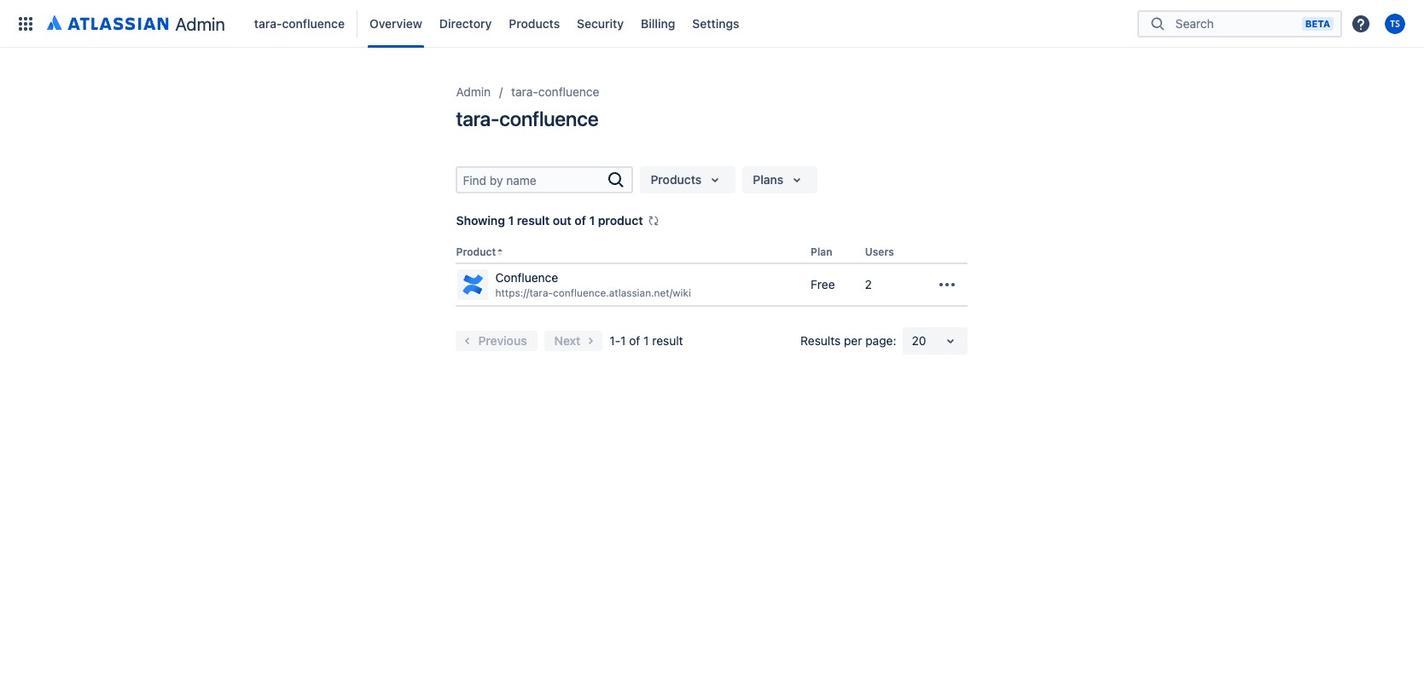 Task type: describe. For each thing, give the bounding box(es) containing it.
confluence.atlassian.net/wiki
[[553, 286, 691, 299]]

page:
[[865, 334, 896, 348]]

per
[[844, 334, 862, 348]]

plan
[[811, 246, 832, 259]]

products button
[[640, 166, 736, 194]]

billing
[[641, 16, 675, 30]]

0 vertical spatial of
[[575, 213, 586, 228]]

admin banner
[[0, 0, 1424, 48]]

search icon image
[[1148, 15, 1168, 32]]

admin inside 'admin' link
[[175, 13, 225, 34]]

2 vertical spatial confluence
[[499, 107, 599, 131]]

directory
[[439, 16, 492, 30]]

confluence https://tara-confluence.atlassian.net/wiki
[[495, 271, 691, 299]]

billing link
[[636, 10, 680, 37]]

refresh image
[[646, 214, 660, 228]]

1 right the 1-
[[643, 334, 649, 348]]

1 vertical spatial admin
[[456, 84, 491, 99]]

tara-confluence for bottommost tara-confluence link
[[511, 84, 599, 99]]

security
[[577, 16, 624, 30]]

product
[[456, 246, 496, 259]]

0 vertical spatial tara-confluence link
[[249, 10, 350, 37]]

1 right the showing at the left of page
[[508, 213, 514, 228]]

global navigation element
[[10, 0, 1137, 47]]

overview link
[[364, 10, 427, 37]]

1 horizontal spatial result
[[652, 334, 683, 348]]

Search text field
[[458, 168, 606, 192]]

beta
[[1305, 17, 1330, 29]]

settings link
[[687, 10, 744, 37]]

1 vertical spatial tara-confluence link
[[511, 82, 599, 102]]

results
[[800, 334, 841, 348]]

confluence for bottommost tara-confluence link
[[538, 84, 599, 99]]

confluence for tara-confluence link to the top
[[282, 16, 345, 30]]

previous image
[[458, 331, 478, 352]]

security link
[[572, 10, 629, 37]]

20
[[912, 334, 926, 348]]

Search field
[[1170, 8, 1302, 39]]

1-1 of 1 result
[[610, 334, 683, 348]]

1 right next 'image'
[[620, 334, 626, 348]]

products for products link
[[509, 16, 560, 30]]

plans button
[[743, 166, 818, 194]]

out
[[553, 213, 572, 228]]

1 left product on the top left
[[589, 213, 595, 228]]



Task type: locate. For each thing, give the bounding box(es) containing it.
products left security
[[509, 16, 560, 30]]

1 vertical spatial of
[[629, 334, 640, 348]]

tara-confluence link
[[249, 10, 350, 37], [511, 82, 599, 102]]

of right out
[[575, 213, 586, 228]]

1 horizontal spatial products
[[651, 172, 702, 187]]

2
[[865, 278, 872, 292]]

confluence inside the global navigation element
[[282, 16, 345, 30]]

1 horizontal spatial admin link
[[456, 82, 491, 102]]

0 horizontal spatial result
[[517, 213, 550, 228]]

0 vertical spatial confluence
[[282, 16, 345, 30]]

result
[[517, 213, 550, 228], [652, 334, 683, 348]]

result right the 1-
[[652, 334, 683, 348]]

0 vertical spatial products
[[509, 16, 560, 30]]

admin
[[175, 13, 225, 34], [456, 84, 491, 99]]

confluence
[[495, 271, 558, 285]]

0 vertical spatial result
[[517, 213, 550, 228]]

1 vertical spatial tara-confluence
[[511, 84, 599, 99]]

confluence down the global navigation element
[[538, 84, 599, 99]]

products inside the global navigation element
[[509, 16, 560, 30]]

tara-
[[254, 16, 282, 30], [511, 84, 538, 99], [456, 107, 499, 131]]

confluence up the search text field at left
[[499, 107, 599, 131]]

of right the 1-
[[629, 334, 640, 348]]

1-
[[610, 334, 620, 348]]

confluence image
[[459, 272, 487, 299]]

tara-confluence
[[254, 16, 345, 30], [511, 84, 599, 99], [456, 107, 599, 131]]

appswitcher icon image
[[15, 13, 36, 34]]

confluence
[[282, 16, 345, 30], [538, 84, 599, 99], [499, 107, 599, 131]]

1 horizontal spatial admin
[[456, 84, 491, 99]]

tara-confluence inside the global navigation element
[[254, 16, 345, 30]]

1 horizontal spatial tara-
[[456, 107, 499, 131]]

settings
[[692, 16, 739, 30]]

tara- inside the global navigation element
[[254, 16, 282, 30]]

account image
[[1385, 13, 1405, 34]]

0 horizontal spatial tara-confluence link
[[249, 10, 350, 37]]

1 horizontal spatial of
[[629, 334, 640, 348]]

https://tara-
[[495, 286, 553, 299]]

0 horizontal spatial products
[[509, 16, 560, 30]]

showing 1 result out of 1 product
[[456, 213, 643, 228]]

2 horizontal spatial tara-
[[511, 84, 538, 99]]

1 vertical spatial result
[[652, 334, 683, 348]]

products inside popup button
[[651, 172, 702, 187]]

of
[[575, 213, 586, 228], [629, 334, 640, 348]]

results per page:
[[800, 334, 896, 348]]

product
[[598, 213, 643, 228]]

1
[[508, 213, 514, 228], [589, 213, 595, 228], [620, 334, 626, 348], [643, 334, 649, 348]]

directory link
[[434, 10, 497, 37]]

next image
[[581, 331, 601, 352]]

admin link
[[41, 10, 232, 37], [456, 82, 491, 102]]

users
[[865, 246, 894, 259]]

overview
[[369, 16, 422, 30]]

confluence image
[[459, 272, 487, 299]]

atlassian image
[[47, 12, 169, 32], [47, 12, 169, 32]]

0 horizontal spatial admin link
[[41, 10, 232, 37]]

0 horizontal spatial of
[[575, 213, 586, 228]]

1 vertical spatial tara-
[[511, 84, 538, 99]]

products up refresh icon
[[651, 172, 702, 187]]

1 vertical spatial confluence
[[538, 84, 599, 99]]

products link
[[504, 10, 565, 37]]

tara- for tara-confluence link to the top
[[254, 16, 282, 30]]

0 vertical spatial admin
[[175, 13, 225, 34]]

result left out
[[517, 213, 550, 228]]

products
[[509, 16, 560, 30], [651, 172, 702, 187]]

showing
[[456, 213, 505, 228]]

2 vertical spatial tara-confluence
[[456, 107, 599, 131]]

free
[[811, 278, 835, 292]]

0 vertical spatial tara-
[[254, 16, 282, 30]]

0 vertical spatial tara-confluence
[[254, 16, 345, 30]]

2 vertical spatial tara-
[[456, 107, 499, 131]]

tara-confluence for tara-confluence link to the top
[[254, 16, 345, 30]]

confluence left overview
[[282, 16, 345, 30]]

open image
[[941, 331, 961, 352]]

1 horizontal spatial tara-confluence link
[[511, 82, 599, 102]]

help icon image
[[1351, 13, 1371, 34]]

0 horizontal spatial admin
[[175, 13, 225, 34]]

1 vertical spatial products
[[651, 172, 702, 187]]

0 vertical spatial admin link
[[41, 10, 232, 37]]

tara- for bottommost tara-confluence link
[[511, 84, 538, 99]]

products for products popup button
[[651, 172, 702, 187]]

1 vertical spatial admin link
[[456, 82, 491, 102]]

0 horizontal spatial tara-
[[254, 16, 282, 30]]

search image
[[606, 170, 627, 190]]

plans
[[753, 172, 784, 187]]



Task type: vqa. For each thing, say whether or not it's contained in the screenshot.
topmost "Products"
yes



